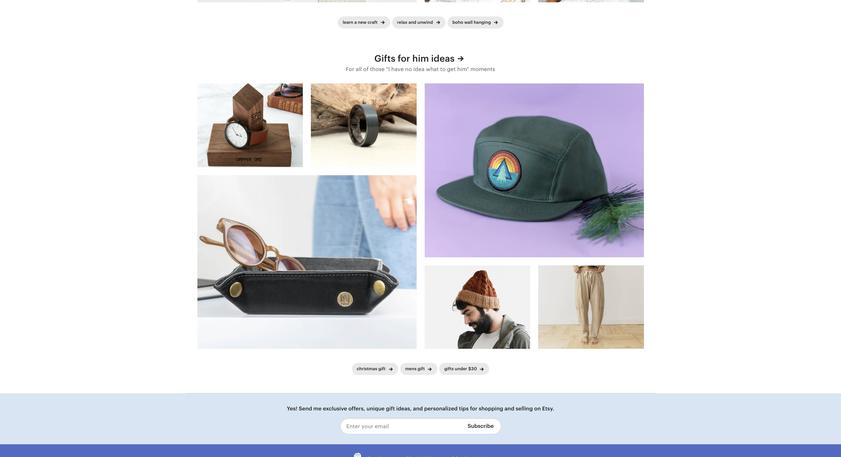 Task type: locate. For each thing, give the bounding box(es) containing it.
hanging
[[474, 20, 491, 25]]

hemp lounge pant, genderless clothing, plant dyed sweat pants, tan pocket pants (this link opens in a new tab or window) image
[[538, 266, 644, 350]]

subscribe button
[[463, 419, 501, 435]]

gift inside 'link'
[[418, 367, 425, 372]]

gift left ideas,
[[386, 406, 395, 413]]

yes! send me exclusive offers, unique gift ideas, and personalized tips for shopping and selling on etsy.
[[287, 406, 554, 413]]

wall
[[464, 20, 473, 25]]

those
[[370, 66, 385, 73]]

gift for christmas gift
[[378, 367, 386, 372]]

$30
[[468, 367, 477, 372]]

selling
[[516, 406, 533, 413]]

etsy.
[[542, 406, 554, 413]]

moments
[[471, 66, 495, 73]]

no
[[405, 66, 412, 73]]

0 vertical spatial for
[[398, 53, 410, 64]]

personalized
[[424, 406, 458, 413]]

for up no
[[398, 53, 410, 64]]

gift right mens
[[418, 367, 425, 372]]

gifts under $30
[[444, 367, 477, 372]]

a
[[354, 20, 357, 25]]

0 horizontal spatial for
[[398, 53, 410, 64]]

on
[[534, 406, 541, 413]]

offers,
[[348, 406, 365, 413]]

relax
[[397, 20, 407, 25]]

craft
[[368, 20, 378, 25]]

baseball cap with tree patch (this link opens in a new tab or window) image
[[425, 84, 644, 258]]

all
[[356, 66, 362, 73]]

him
[[412, 53, 429, 64]]

gift for mens gift
[[418, 367, 425, 372]]

christmas gift link
[[352, 364, 398, 376]]

learn a new craft
[[343, 20, 378, 25]]

knit kit - mini mohair scrunchie set - make 2 x scrunchies per kit (this link opens in a new tab or window) image
[[538, 0, 644, 2]]

black zirconium wooden ring lined with buckeye burl (this link opens in a new tab or window) image
[[311, 84, 417, 167]]

unwind
[[417, 20, 433, 25]]

0 horizontal spatial gift
[[378, 367, 386, 372]]

gift right christmas
[[378, 367, 386, 372]]

learn
[[343, 20, 353, 25]]

ideas
[[431, 53, 455, 64]]

to
[[440, 66, 446, 73]]

gift
[[378, 367, 386, 372], [418, 367, 425, 372], [386, 406, 395, 413]]

gifts
[[444, 367, 454, 372]]

"i
[[386, 66, 390, 73]]

unique
[[367, 406, 385, 413]]

christmas
[[357, 367, 377, 372]]

under
[[455, 367, 467, 372]]

2 horizontal spatial gift
[[418, 367, 425, 372]]

relax and unwind
[[397, 20, 433, 25]]

gifts for him ideas link
[[374, 53, 467, 65]]

gifts for him ideas
[[374, 53, 455, 64]]

for
[[398, 53, 410, 64], [470, 406, 477, 413]]

1 horizontal spatial for
[[470, 406, 477, 413]]

exclusive
[[323, 406, 347, 413]]

mens gift
[[405, 367, 425, 372]]

subscribe
[[468, 424, 494, 430]]

and
[[409, 20, 416, 25], [413, 406, 423, 413], [505, 406, 514, 413]]

send
[[299, 406, 312, 413]]

mens gift link
[[400, 364, 437, 376]]

idea
[[413, 66, 425, 73]]

of
[[363, 66, 369, 73]]

for right the tips
[[470, 406, 477, 413]]

and right ideas,
[[413, 406, 423, 413]]



Task type: describe. For each thing, give the bounding box(es) containing it.
personalized black full grain leather valet tray | dresser caddy, coin dish | desk organizer | christmas gift for him | handmade by mahi (this link opens in a new tab or window) image
[[197, 176, 417, 350]]

for all of those "i have no idea what to get him" moments
[[346, 66, 495, 73]]

new
[[358, 20, 367, 25]]

shopping
[[479, 406, 503, 413]]

relax and unwind link
[[392, 16, 445, 29]]

and left selling
[[505, 406, 514, 413]]

Enter your email field
[[340, 419, 463, 435]]

him"
[[457, 66, 469, 73]]

personalised time and date watch stand / wedding gifts / groom gift / gift for him / watch holder / best man gift / watch gift for him (this link opens in a new tab or window) image
[[197, 84, 303, 167]]

boho wall hanging link
[[447, 16, 503, 29]]

boho
[[452, 20, 463, 25]]

custom mens beanie, color block beanie, mens knit hat, customizable hat, gift for him, two tone beanie, mens winter hat (this link opens in a new tab or window) image
[[425, 266, 530, 350]]

mens
[[405, 367, 417, 372]]

1 vertical spatial for
[[470, 406, 477, 413]]

gifts
[[374, 53, 395, 64]]

ideas,
[[396, 406, 412, 413]]

me
[[313, 406, 322, 413]]

macrame patterns ⨯ wall hanging, gold ⨯ the twine + splice bundle (this link opens in a new tab or window) image
[[197, 0, 417, 2]]

get
[[447, 66, 456, 73]]

1 horizontal spatial gift
[[386, 406, 395, 413]]

tips
[[459, 406, 469, 413]]

learn a new craft link
[[338, 16, 390, 29]]

for
[[346, 66, 354, 73]]

yes!
[[287, 406, 297, 413]]

and right "relax"
[[409, 20, 416, 25]]

boho wall hanging
[[452, 20, 491, 25]]

gifts under $30 link
[[439, 364, 489, 376]]

what
[[426, 66, 439, 73]]

sacred geometry model kit, 3 small orbs, a unique gift of geometric design, lasercut ornaments, architect's design (this link opens in a new tab or window) image
[[425, 0, 530, 2]]

have
[[391, 66, 404, 73]]

christmas gift
[[357, 367, 386, 372]]



Task type: vqa. For each thing, say whether or not it's contained in the screenshot.
the 'Follow shop' 'button'
no



